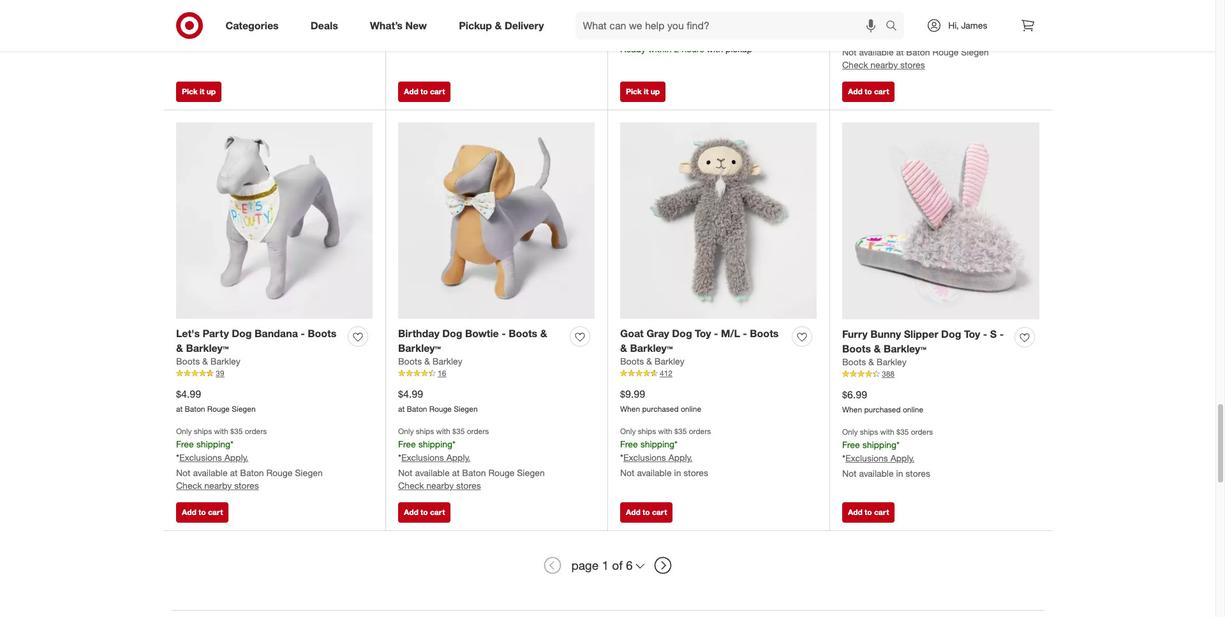 Task type: describe. For each thing, give the bounding box(es) containing it.
$4.99 for &
[[176, 388, 201, 401]]

barkley for gray
[[655, 356, 685, 367]]

2 inside free shipping * * exclusions apply. in stock at  baton rouge siegen ready within 2 hours with pickup
[[674, 44, 679, 54]]

nearby for let's party dog bandana - boots & barkley™
[[204, 481, 232, 492]]

apply. inside * exclusions apply. in stock at  baton rouge siegen ready within 2 hours with pickup
[[224, 2, 248, 13]]

not for furry bunny slipper dog toy - s - boots & barkley™
[[843, 469, 857, 479]]

boots & barkley link for dog
[[398, 356, 463, 369]]

2 horizontal spatial only ships with $35 orders free shipping * * exclusions apply. not available at baton rouge siegen check nearby stores
[[843, 6, 989, 70]]

baton inside * exclusions apply. in stock at  baton rouge siegen ready within 2 hours with pickup
[[220, 17, 244, 28]]

dog inside let's party dog bandana - boots & barkley™
[[232, 327, 252, 340]]

pick for * exclusions apply. in stock at  baton rouge siegen ready within 2 hours with pickup
[[182, 87, 198, 96]]

baton inside free shipping * * exclusions apply. in stock at  baton rouge siegen ready within 2 hours with pickup
[[665, 31, 688, 42]]

not for goat gray dog toy - m/l - boots & barkley™
[[620, 468, 635, 479]]

categories link
[[215, 11, 295, 40]]

purchased for $9.99
[[642, 405, 679, 414]]

check nearby stores button for birthday dog bowtie - boots & barkley™
[[398, 480, 481, 493]]

- right the s
[[1000, 328, 1004, 341]]

barkley for party
[[211, 356, 240, 367]]

in inside in stock at  baton rouge siegen ready within 2 hours with pickup
[[398, 17, 406, 28]]

let's party dog bandana - boots & barkley™
[[176, 327, 337, 355]]

exclusions inside free shipping * * exclusions apply. in stock at  baton rouge siegen ready within 2 hours with pickup
[[624, 15, 666, 26]]

6
[[626, 559, 633, 573]]

ships for furry bunny slipper dog toy - s - boots & barkley™
[[860, 428, 878, 437]]

add to cart for birthday dog bowtie - boots & barkley™
[[404, 508, 445, 517]]

search
[[880, 20, 911, 33]]

deals
[[311, 19, 338, 32]]

boots inside let's party dog bandana - boots & barkley™
[[308, 327, 337, 340]]

add to cart for let's party dog bandana - boots & barkley™
[[182, 508, 223, 517]]

in inside * exclusions apply. in stock at  baton rouge siegen ready within 2 hours with pickup
[[176, 17, 183, 28]]

with up search
[[881, 6, 895, 15]]

barkley for dog
[[433, 356, 463, 367]]

furry bunny slipper dog toy - s - boots & barkley™
[[843, 328, 1004, 355]]

birthday dog bowtie - boots & barkley™
[[398, 327, 547, 355]]

only for birthday dog bowtie - boots & barkley™
[[398, 427, 414, 437]]

m/l
[[721, 327, 740, 340]]

available for furry bunny slipper dog toy - s - boots & barkley™
[[859, 469, 894, 479]]

2 inside * exclusions apply. in stock at  baton rouge siegen ready within 2 hours with pickup
[[230, 30, 235, 41]]

birthday dog bowtie - boots & barkley™ link
[[398, 327, 565, 356]]

ready inside * exclusions apply. in stock at  baton rouge siegen ready within 2 hours with pickup
[[176, 30, 202, 41]]

2 horizontal spatial check
[[843, 60, 868, 70]]

pickup & delivery link
[[448, 11, 560, 40]]

available for let's party dog bandana - boots & barkley™
[[193, 468, 228, 479]]

check for birthday dog bowtie - boots & barkley™
[[398, 481, 424, 492]]

page 1 of 6 button
[[566, 552, 650, 580]]

nearby for birthday dog bowtie - boots & barkley™
[[427, 481, 454, 492]]

* inside * exclusions apply. in stock at  baton rouge siegen ready within 2 hours with pickup
[[176, 2, 179, 13]]

1
[[602, 559, 609, 573]]

$6.99
[[843, 388, 867, 401]]

shipping for birthday dog bowtie - boots & barkley™
[[418, 439, 453, 450]]

388 link
[[843, 369, 1040, 380]]

- left the s
[[984, 328, 988, 341]]

up for ready
[[651, 87, 660, 96]]

within inside * exclusions apply. in stock at  baton rouge siegen ready within 2 hours with pickup
[[204, 30, 228, 41]]

gray
[[647, 327, 669, 340]]

& inside goat gray dog toy - m/l - boots & barkley™
[[620, 342, 627, 355]]

388
[[882, 370, 895, 379]]

shipping for furry bunny slipper dog toy - s - boots & barkley™
[[863, 440, 897, 451]]

412 link
[[620, 369, 817, 380]]

ships for let's party dog bandana - boots & barkley™
[[194, 427, 212, 437]]

cart for goat gray dog toy - m/l - boots & barkley™
[[652, 508, 667, 517]]

let's
[[176, 327, 200, 340]]

boots & barkley link for bunny
[[843, 356, 907, 369]]

what's
[[370, 19, 403, 32]]

pick it up for * exclusions apply. in stock at  baton rouge siegen ready within 2 hours with pickup
[[182, 87, 216, 96]]

new
[[406, 19, 427, 32]]

only ships with $35 orders free shipping * * exclusions apply. not available in stores for $6.99
[[843, 428, 933, 479]]

16 link
[[398, 369, 595, 380]]

only ships with $35 orders free shipping * * exclusions apply. not available in stores for $9.99
[[620, 427, 711, 479]]

& inside furry bunny slipper dog toy - s - boots & barkley™
[[874, 342, 881, 355]]

with down $6.99 when purchased online
[[881, 428, 895, 437]]

at inside free shipping * * exclusions apply. in stock at  baton rouge siegen ready within 2 hours with pickup
[[655, 31, 662, 42]]

with inside in stock at  baton rouge siegen ready within 2 hours with pickup
[[485, 30, 501, 41]]

- right m/l
[[743, 327, 747, 340]]

free for birthday dog bowtie - boots & barkley™
[[398, 439, 416, 450]]

boots & barkley for bunny
[[843, 357, 907, 368]]

baton inside in stock at  baton rouge siegen ready within 2 hours with pickup
[[442, 17, 466, 28]]

in stock at  baton rouge siegen ready within 2 hours with pickup
[[398, 17, 530, 41]]

$4.99 at baton rouge siegen for barkley™
[[398, 388, 478, 414]]

hours inside * exclusions apply. in stock at  baton rouge siegen ready within 2 hours with pickup
[[238, 30, 260, 41]]

rouge inside * exclusions apply. in stock at  baton rouge siegen ready within 2 hours with pickup
[[247, 17, 273, 28]]

16
[[438, 369, 446, 379]]

toy inside goat gray dog toy - m/l - boots & barkley™
[[695, 327, 711, 340]]

$35 for furry bunny slipper dog toy - s - boots & barkley™
[[897, 428, 909, 437]]

$35 for birthday dog bowtie - boots & barkley™
[[453, 427, 465, 437]]

to for furry bunny slipper dog toy - s - boots & barkley™
[[865, 508, 872, 517]]

when for $9.99
[[620, 405, 640, 414]]

only for furry bunny slipper dog toy - s - boots & barkley™
[[843, 428, 858, 437]]

bandana
[[255, 327, 298, 340]]

with down "$9.99 when purchased online"
[[658, 427, 673, 437]]

online for $6.99
[[903, 406, 924, 415]]

2 horizontal spatial check nearby stores button
[[843, 59, 925, 72]]

barkley™ inside goat gray dog toy - m/l - boots & barkley™
[[630, 342, 673, 355]]

not for birthday dog bowtie - boots & barkley™
[[398, 468, 413, 479]]

s
[[990, 328, 997, 341]]

online for $9.99
[[681, 405, 702, 414]]

$4.99 at baton rouge siegen for &
[[176, 388, 256, 414]]

only for goat gray dog toy - m/l - boots & barkley™
[[620, 427, 636, 437]]

barkley™ inside let's party dog bandana - boots & barkley™
[[186, 342, 229, 355]]

birthday
[[398, 327, 440, 340]]

free for furry bunny slipper dog toy - s - boots & barkley™
[[843, 440, 860, 451]]

stock inside in stock at  baton rouge siegen ready within 2 hours with pickup
[[408, 17, 430, 28]]

$4.99 for barkley™
[[398, 388, 423, 401]]

with inside free shipping * * exclusions apply. in stock at  baton rouge siegen ready within 2 hours with pickup
[[707, 44, 723, 54]]

pick it up button for free shipping * * exclusions apply. in stock at  baton rouge siegen ready within 2 hours with pickup
[[620, 82, 666, 102]]

with down 16
[[436, 427, 450, 437]]

pickup inside * exclusions apply. in stock at  baton rouge siegen ready within 2 hours with pickup
[[282, 30, 308, 41]]

orders for let's party dog bandana - boots & barkley™
[[245, 427, 267, 437]]

with inside * exclusions apply. in stock at  baton rouge siegen ready within 2 hours with pickup
[[263, 30, 279, 41]]

when for $6.99
[[843, 406, 862, 415]]

add for birthday dog bowtie - boots & barkley™
[[404, 508, 419, 517]]



Task type: locate. For each thing, give the bounding box(es) containing it.
cart for let's party dog bandana - boots & barkley™
[[208, 508, 223, 517]]

online down 388 link on the right
[[903, 406, 924, 415]]

toy left the s
[[964, 328, 981, 341]]

boots & barkley up 39
[[176, 356, 240, 367]]

james
[[962, 20, 988, 31]]

1 horizontal spatial stock
[[408, 17, 430, 28]]

2
[[230, 30, 235, 41], [452, 30, 457, 41], [674, 44, 679, 54]]

to for goat gray dog toy - m/l - boots & barkley™
[[643, 508, 650, 517]]

exclusions inside * exclusions apply. in stock at  baton rouge siegen ready within 2 hours with pickup
[[179, 2, 222, 13]]

add to cart button for birthday dog bowtie - boots & barkley™
[[398, 503, 451, 523]]

with left deals
[[263, 30, 279, 41]]

boots & barkley for party
[[176, 356, 240, 367]]

cart
[[430, 87, 445, 96], [874, 87, 889, 96], [208, 508, 223, 517], [430, 508, 445, 517], [652, 508, 667, 517], [874, 508, 889, 517]]

* exclusions apply. in stock at  baton rouge siegen ready within 2 hours with pickup
[[176, 2, 308, 41]]

0 horizontal spatial pickup
[[282, 30, 308, 41]]

- right the bandana
[[301, 327, 305, 340]]

only ships with $35 orders free shipping * * exclusions apply. not available at baton rouge siegen check nearby stores for let's party dog bandana - boots & barkley™
[[176, 427, 323, 492]]

pickup inside free shipping * * exclusions apply. in stock at  baton rouge siegen ready within 2 hours with pickup
[[726, 44, 753, 54]]

2 horizontal spatial within
[[648, 44, 672, 54]]

boots & barkley link for gray
[[620, 356, 685, 369]]

pickup & delivery
[[459, 19, 544, 32]]

barkley
[[211, 356, 240, 367], [433, 356, 463, 367], [655, 356, 685, 367], [877, 357, 907, 368]]

1 horizontal spatial toy
[[964, 328, 981, 341]]

in inside free shipping * * exclusions apply. in stock at  baton rouge siegen ready within 2 hours with pickup
[[620, 31, 628, 42]]

0 horizontal spatial it
[[200, 87, 205, 96]]

only ships with $35 orders free shipping * * exclusions apply. not available in stores
[[620, 427, 711, 479], [843, 428, 933, 479]]

- left m/l
[[714, 327, 718, 340]]

furry
[[843, 328, 868, 341]]

1 horizontal spatial $4.99
[[398, 388, 423, 401]]

barkley™ down party
[[186, 342, 229, 355]]

&
[[495, 19, 502, 32], [540, 327, 547, 340], [176, 342, 183, 355], [620, 342, 627, 355], [874, 342, 881, 355], [202, 356, 208, 367], [425, 356, 430, 367], [647, 356, 652, 367], [869, 357, 874, 368]]

hours
[[238, 30, 260, 41], [460, 30, 482, 41], [682, 44, 704, 54]]

1 horizontal spatial only ships with $35 orders free shipping * * exclusions apply. not available at baton rouge siegen check nearby stores
[[398, 427, 545, 492]]

purchased down the $9.99
[[642, 405, 679, 414]]

add to cart button for furry bunny slipper dog toy - s - boots & barkley™
[[843, 503, 895, 523]]

ready inside free shipping * * exclusions apply. in stock at  baton rouge siegen ready within 2 hours with pickup
[[620, 44, 646, 54]]

$4.99 at baton rouge siegen down 39
[[176, 388, 256, 414]]

purchased inside "$9.99 when purchased online"
[[642, 405, 679, 414]]

apply. inside free shipping * * exclusions apply. in stock at  baton rouge siegen ready within 2 hours with pickup
[[669, 15, 693, 26]]

add
[[404, 87, 419, 96], [848, 87, 863, 96], [182, 508, 196, 517], [404, 508, 419, 517], [626, 508, 641, 517], [848, 508, 863, 517]]

it for hours
[[200, 87, 205, 96]]

dog inside furry bunny slipper dog toy - s - boots & barkley™
[[942, 328, 962, 341]]

1 horizontal spatial hours
[[460, 30, 482, 41]]

let's party dog bandana - boots & barkley™ link
[[176, 327, 343, 356]]

2 horizontal spatial in
[[620, 31, 628, 42]]

page
[[572, 559, 599, 573]]

free shipping * * exclusions apply. in stock at  baton rouge siegen ready within 2 hours with pickup
[[620, 2, 753, 54]]

What can we help you find? suggestions appear below search field
[[575, 11, 889, 40]]

1 horizontal spatial check
[[398, 481, 424, 492]]

1 horizontal spatial only ships with $35 orders free shipping * * exclusions apply. not available in stores
[[843, 428, 933, 479]]

in for $6.99
[[896, 469, 903, 479]]

online down 412 link
[[681, 405, 702, 414]]

birthday dog bowtie - boots & barkley™ image
[[398, 123, 595, 319], [398, 123, 595, 319]]

1 horizontal spatial in
[[398, 17, 406, 28]]

stores
[[901, 60, 925, 70], [684, 468, 708, 479], [906, 469, 931, 479], [234, 481, 259, 492], [456, 481, 481, 492]]

siegen inside * exclusions apply. in stock at  baton rouge siegen ready within 2 hours with pickup
[[275, 17, 303, 28]]

2 horizontal spatial hours
[[682, 44, 704, 54]]

to
[[421, 87, 428, 96], [865, 87, 872, 96], [199, 508, 206, 517], [421, 508, 428, 517], [643, 508, 650, 517], [865, 508, 872, 517]]

with left delivery
[[485, 30, 501, 41]]

only ships with $35 orders free shipping * * exclusions apply. not available in stores down "$9.99 when purchased online"
[[620, 427, 711, 479]]

1 pick it up from the left
[[182, 87, 216, 96]]

pickup right pickup
[[504, 30, 530, 41]]

when down the $9.99
[[620, 405, 640, 414]]

free inside free shipping * * exclusions apply. in stock at  baton rouge siegen ready within 2 hours with pickup
[[620, 2, 638, 13]]

boots & barkley
[[176, 356, 240, 367], [398, 356, 463, 367], [620, 356, 685, 367], [843, 357, 907, 368]]

boots & barkley up "412"
[[620, 356, 685, 367]]

1 horizontal spatial check nearby stores button
[[398, 480, 481, 493]]

$6.99 when purchased online
[[843, 388, 924, 415]]

rouge inside in stock at  baton rouge siegen ready within 2 hours with pickup
[[469, 17, 495, 28]]

boots & barkley link up "412"
[[620, 356, 685, 369]]

add to cart
[[404, 87, 445, 96], [848, 87, 889, 96], [182, 508, 223, 517], [404, 508, 445, 517], [626, 508, 667, 517], [848, 508, 889, 517]]

barkley™ inside furry bunny slipper dog toy - s - boots & barkley™
[[884, 342, 927, 355]]

it
[[200, 87, 205, 96], [644, 87, 649, 96]]

siegen inside free shipping * * exclusions apply. in stock at  baton rouge siegen ready within 2 hours with pickup
[[719, 31, 747, 42]]

goat
[[620, 327, 644, 340]]

0 horizontal spatial pick
[[182, 87, 198, 96]]

only ships with $35 orders free shipping * * exclusions apply. not available at baton rouge siegen check nearby stores
[[843, 6, 989, 70], [176, 427, 323, 492], [398, 427, 545, 492]]

with
[[881, 6, 895, 15], [263, 30, 279, 41], [485, 30, 501, 41], [707, 44, 723, 54], [214, 427, 228, 437], [436, 427, 450, 437], [658, 427, 673, 437], [881, 428, 895, 437]]

check
[[843, 60, 868, 70], [176, 481, 202, 492], [398, 481, 424, 492]]

$35
[[897, 6, 909, 15], [230, 427, 243, 437], [453, 427, 465, 437], [675, 427, 687, 437], [897, 428, 909, 437]]

0 horizontal spatial purchased
[[642, 405, 679, 414]]

rouge
[[247, 17, 273, 28], [469, 17, 495, 28], [691, 31, 717, 42], [933, 47, 959, 58], [207, 405, 230, 414], [429, 405, 452, 414], [266, 468, 293, 479], [489, 468, 515, 479]]

boots & barkley link
[[176, 356, 240, 369], [398, 356, 463, 369], [620, 356, 685, 369], [843, 356, 907, 369]]

what's new link
[[359, 11, 443, 40]]

only for let's party dog bandana - boots & barkley™
[[176, 427, 192, 437]]

with down 39
[[214, 427, 228, 437]]

dog inside birthday dog bowtie - boots & barkley™
[[442, 327, 463, 340]]

- inside let's party dog bandana - boots & barkley™
[[301, 327, 305, 340]]

1 horizontal spatial purchased
[[865, 406, 901, 415]]

$4.99
[[176, 388, 201, 401], [398, 388, 423, 401]]

1 horizontal spatial ready
[[398, 30, 424, 41]]

- right bowtie
[[502, 327, 506, 340]]

toy
[[695, 327, 711, 340], [964, 328, 981, 341]]

categories
[[226, 19, 279, 32]]

orders down $6.99 when purchased online
[[911, 428, 933, 437]]

ready
[[176, 30, 202, 41], [398, 30, 424, 41], [620, 44, 646, 54]]

1 $4.99 from the left
[[176, 388, 201, 401]]

0 horizontal spatial pick it up
[[182, 87, 216, 96]]

0 horizontal spatial pick it up button
[[176, 82, 222, 102]]

siegen
[[275, 17, 303, 28], [497, 17, 525, 28], [719, 31, 747, 42], [961, 47, 989, 58], [232, 405, 256, 414], [454, 405, 478, 414], [295, 468, 323, 479], [517, 468, 545, 479]]

online
[[681, 405, 702, 414], [903, 406, 924, 415]]

shipping inside free shipping * * exclusions apply. in stock at  baton rouge siegen ready within 2 hours with pickup
[[641, 2, 675, 13]]

1 horizontal spatial 2
[[452, 30, 457, 41]]

in
[[674, 468, 681, 479], [896, 469, 903, 479]]

of
[[612, 559, 623, 573]]

available for birthday dog bowtie - boots & barkley™
[[415, 468, 450, 479]]

0 horizontal spatial $4.99 at baton rouge siegen
[[176, 388, 256, 414]]

2 up from the left
[[651, 87, 660, 96]]

0 horizontal spatial nearby
[[204, 481, 232, 492]]

hi, james
[[949, 20, 988, 31]]

0 horizontal spatial in
[[674, 468, 681, 479]]

party
[[203, 327, 229, 340]]

barkley up 16
[[433, 356, 463, 367]]

only ships with $35 orders free shipping * * exclusions apply. not available in stores down $6.99 when purchased online
[[843, 428, 933, 479]]

orders
[[911, 6, 933, 15], [245, 427, 267, 437], [467, 427, 489, 437], [689, 427, 711, 437], [911, 428, 933, 437]]

barkley™ down birthday
[[398, 342, 441, 355]]

shipping for goat gray dog toy - m/l - boots & barkley™
[[641, 439, 675, 450]]

pickup inside in stock at  baton rouge siegen ready within 2 hours with pickup
[[504, 30, 530, 41]]

boots & barkley for dog
[[398, 356, 463, 367]]

dog left bowtie
[[442, 327, 463, 340]]

up
[[207, 87, 216, 96], [651, 87, 660, 96]]

0 horizontal spatial check nearby stores button
[[176, 480, 259, 493]]

add to cart button for goat gray dog toy - m/l - boots & barkley™
[[620, 503, 673, 523]]

barkley up "412"
[[655, 356, 685, 367]]

when inside "$9.99 when purchased online"
[[620, 405, 640, 414]]

$35 for goat gray dog toy - m/l - boots & barkley™
[[675, 427, 687, 437]]

within inside in stock at  baton rouge siegen ready within 2 hours with pickup
[[426, 30, 450, 41]]

what's new
[[370, 19, 427, 32]]

-
[[301, 327, 305, 340], [502, 327, 506, 340], [714, 327, 718, 340], [743, 327, 747, 340], [984, 328, 988, 341], [1000, 328, 1004, 341]]

siegen inside in stock at  baton rouge siegen ready within 2 hours with pickup
[[497, 17, 525, 28]]

ships for goat gray dog toy - m/l - boots & barkley™
[[638, 427, 656, 437]]

shipping
[[641, 2, 675, 13], [863, 18, 897, 29], [196, 439, 230, 450], [418, 439, 453, 450], [641, 439, 675, 450], [863, 440, 897, 451]]

slipper
[[904, 328, 939, 341]]

when down $6.99 on the bottom right of the page
[[843, 406, 862, 415]]

pick it up
[[182, 87, 216, 96], [626, 87, 660, 96]]

boots & barkley for gray
[[620, 356, 685, 367]]

when
[[620, 405, 640, 414], [843, 406, 862, 415]]

0 horizontal spatial only ships with $35 orders free shipping * * exclusions apply. not available in stores
[[620, 427, 711, 479]]

purchased inside $6.99 when purchased online
[[865, 406, 901, 415]]

pickup
[[459, 19, 492, 32]]

add to cart button for let's party dog bandana - boots & barkley™
[[176, 503, 229, 523]]

boots inside goat gray dog toy - m/l - boots & barkley™
[[750, 327, 779, 340]]

exclusions apply. button
[[179, 1, 248, 14], [624, 15, 693, 28], [846, 31, 915, 44], [179, 452, 248, 465], [401, 452, 471, 465], [624, 452, 693, 465], [846, 453, 915, 465]]

1 pick from the left
[[182, 87, 198, 96]]

furry bunny slipper dog toy - s - boots & barkley™ link
[[843, 327, 1010, 356]]

2 horizontal spatial stock
[[630, 31, 652, 42]]

apply.
[[224, 2, 248, 13], [669, 15, 693, 26], [891, 31, 915, 42], [224, 453, 248, 464], [447, 453, 471, 464], [669, 453, 693, 464], [891, 453, 915, 464]]

free
[[620, 2, 638, 13], [843, 18, 860, 29], [176, 439, 194, 450], [398, 439, 416, 450], [620, 439, 638, 450], [843, 440, 860, 451]]

dog right 'slipper'
[[942, 328, 962, 341]]

& inside let's party dog bandana - boots & barkley™
[[176, 342, 183, 355]]

not for let's party dog bandana - boots & barkley™
[[176, 468, 191, 479]]

let's party dog bandana - boots & barkley™ image
[[176, 123, 373, 319], [176, 123, 373, 319]]

orders down 39 link
[[245, 427, 267, 437]]

add to cart button
[[398, 82, 451, 102], [843, 82, 895, 102], [176, 503, 229, 523], [398, 503, 451, 523], [620, 503, 673, 523], [843, 503, 895, 523]]

check for let's party dog bandana - boots & barkley™
[[176, 481, 202, 492]]

2 it from the left
[[644, 87, 649, 96]]

boots & barkley up 388
[[843, 357, 907, 368]]

$9.99 when purchased online
[[620, 388, 702, 414]]

$35 for let's party dog bandana - boots & barkley™
[[230, 427, 243, 437]]

2 inside in stock at  baton rouge siegen ready within 2 hours with pickup
[[452, 30, 457, 41]]

barkley™ inside birthday dog bowtie - boots & barkley™
[[398, 342, 441, 355]]

in
[[176, 17, 183, 28], [398, 17, 406, 28], [620, 31, 628, 42]]

0 horizontal spatial hours
[[238, 30, 260, 41]]

2 horizontal spatial pickup
[[726, 44, 753, 54]]

0 horizontal spatial ready
[[176, 30, 202, 41]]

delivery
[[505, 19, 544, 32]]

boots & barkley link for party
[[176, 356, 240, 369]]

stock inside * exclusions apply. in stock at  baton rouge siegen ready within 2 hours with pickup
[[186, 17, 208, 28]]

dog right party
[[232, 327, 252, 340]]

exclusions
[[179, 2, 222, 13], [624, 15, 666, 26], [846, 31, 888, 42], [179, 453, 222, 464], [401, 453, 444, 464], [624, 453, 666, 464], [846, 453, 888, 464]]

bunny
[[871, 328, 901, 341]]

2 pick it up button from the left
[[620, 82, 666, 102]]

1 pick it up button from the left
[[176, 82, 222, 102]]

orders down "$9.99 when purchased online"
[[689, 427, 711, 437]]

to for birthday dog bowtie - boots & barkley™
[[421, 508, 428, 517]]

with down what can we help you find? suggestions appear below search box at the top of the page
[[707, 44, 723, 54]]

orders for goat gray dog toy - m/l - boots & barkley™
[[689, 427, 711, 437]]

when inside $6.99 when purchased online
[[843, 406, 862, 415]]

2 $4.99 at baton rouge siegen from the left
[[398, 388, 478, 414]]

412
[[660, 369, 673, 379]]

2 horizontal spatial ready
[[620, 44, 646, 54]]

orders for furry bunny slipper dog toy - s - boots & barkley™
[[911, 428, 933, 437]]

barkley for bunny
[[877, 357, 907, 368]]

hours inside free shipping * * exclusions apply. in stock at  baton rouge siegen ready within 2 hours with pickup
[[682, 44, 704, 54]]

$4.99 down let's
[[176, 388, 201, 401]]

to for let's party dog bandana - boots & barkley™
[[199, 508, 206, 517]]

goat gray dog toy - m/l - boots & barkley™
[[620, 327, 779, 355]]

$4.99 at baton rouge siegen
[[176, 388, 256, 414], [398, 388, 478, 414]]

purchased down $6.99 on the bottom right of the page
[[865, 406, 901, 415]]

pick for free shipping * * exclusions apply. in stock at  baton rouge siegen ready within 2 hours with pickup
[[626, 87, 642, 96]]

2 pick it up from the left
[[626, 87, 660, 96]]

at
[[210, 17, 218, 28], [432, 17, 440, 28], [655, 31, 662, 42], [896, 47, 904, 58], [176, 405, 183, 414], [398, 405, 405, 414], [230, 468, 238, 479], [452, 468, 460, 479]]

ships
[[860, 6, 878, 15], [194, 427, 212, 437], [416, 427, 434, 437], [638, 427, 656, 437], [860, 428, 878, 437]]

purchased
[[642, 405, 679, 414], [865, 406, 901, 415]]

add for goat gray dog toy - m/l - boots & barkley™
[[626, 508, 641, 517]]

add for furry bunny slipper dog toy - s - boots & barkley™
[[848, 508, 863, 517]]

purchased for $6.99
[[865, 406, 901, 415]]

rouge inside free shipping * * exclusions apply. in stock at  baton rouge siegen ready within 2 hours with pickup
[[691, 31, 717, 42]]

& inside birthday dog bowtie - boots & barkley™
[[540, 327, 547, 340]]

free for goat gray dog toy - m/l - boots & barkley™
[[620, 439, 638, 450]]

shipping for let's party dog bandana - boots & barkley™
[[196, 439, 230, 450]]

0 horizontal spatial stock
[[186, 17, 208, 28]]

dog
[[232, 327, 252, 340], [442, 327, 463, 340], [672, 327, 692, 340], [942, 328, 962, 341]]

boots & barkley link up 388
[[843, 356, 907, 369]]

check nearby stores button
[[843, 59, 925, 72], [176, 480, 259, 493], [398, 480, 481, 493]]

pickup left deals
[[282, 30, 308, 41]]

1 horizontal spatial $4.99 at baton rouge siegen
[[398, 388, 478, 414]]

orders right 'search' button
[[911, 6, 933, 15]]

0 horizontal spatial toy
[[695, 327, 711, 340]]

goat gray dog toy - m/l - boots & barkley™ link
[[620, 327, 787, 356]]

0 horizontal spatial $4.99
[[176, 388, 201, 401]]

online inside $6.99 when purchased online
[[903, 406, 924, 415]]

0 horizontal spatial within
[[204, 30, 228, 41]]

pick
[[182, 87, 198, 96], [626, 87, 642, 96]]

add for let's party dog bandana - boots & barkley™
[[182, 508, 196, 517]]

barkley up 39
[[211, 356, 240, 367]]

hi,
[[949, 20, 959, 31]]

furry bunny slipper dog toy - s - boots & barkley™ image
[[843, 123, 1040, 320], [843, 123, 1040, 320]]

goat gray dog toy - m/l - boots & barkley™ image
[[620, 123, 817, 319], [620, 123, 817, 319]]

1 horizontal spatial pick it up
[[626, 87, 660, 96]]

- inside birthday dog bowtie - boots & barkley™
[[502, 327, 506, 340]]

stock inside free shipping * * exclusions apply. in stock at  baton rouge siegen ready within 2 hours with pickup
[[630, 31, 652, 42]]

0 horizontal spatial check
[[176, 481, 202, 492]]

within inside free shipping * * exclusions apply. in stock at  baton rouge siegen ready within 2 hours with pickup
[[648, 44, 672, 54]]

stock
[[186, 17, 208, 28], [408, 17, 430, 28], [630, 31, 652, 42]]

at inside in stock at  baton rouge siegen ready within 2 hours with pickup
[[432, 17, 440, 28]]

bowtie
[[465, 327, 499, 340]]

$9.99
[[620, 388, 645, 401]]

add to cart for goat gray dog toy - m/l - boots & barkley™
[[626, 508, 667, 517]]

boots & barkley link up 16
[[398, 356, 463, 369]]

1 horizontal spatial when
[[843, 406, 862, 415]]

1 it from the left
[[200, 87, 205, 96]]

cart for furry bunny slipper dog toy - s - boots & barkley™
[[874, 508, 889, 517]]

toy inside furry bunny slipper dog toy - s - boots & barkley™
[[964, 328, 981, 341]]

boots inside furry bunny slipper dog toy - s - boots & barkley™
[[843, 342, 871, 355]]

boots & barkley up 16
[[398, 356, 463, 367]]

pickup down what can we help you find? suggestions appear below search box at the top of the page
[[726, 44, 753, 54]]

1 horizontal spatial nearby
[[427, 481, 454, 492]]

39 link
[[176, 369, 373, 380]]

0 horizontal spatial in
[[176, 17, 183, 28]]

0 horizontal spatial when
[[620, 405, 640, 414]]

1 horizontal spatial pick
[[626, 87, 642, 96]]

1 horizontal spatial in
[[896, 469, 903, 479]]

dog inside goat gray dog toy - m/l - boots & barkley™
[[672, 327, 692, 340]]

2 pick from the left
[[626, 87, 642, 96]]

pick it up button for * exclusions apply. in stock at  baton rouge siegen ready within 2 hours with pickup
[[176, 82, 222, 102]]

it for ready
[[644, 87, 649, 96]]

1 horizontal spatial within
[[426, 30, 450, 41]]

available
[[859, 47, 894, 58], [193, 468, 228, 479], [415, 468, 450, 479], [637, 468, 672, 479], [859, 469, 894, 479]]

in for $9.99
[[674, 468, 681, 479]]

barkley up 388
[[877, 357, 907, 368]]

barkley™ down gray
[[630, 342, 673, 355]]

0 horizontal spatial up
[[207, 87, 216, 96]]

search button
[[880, 11, 911, 42]]

only ships with $35 orders free shipping * * exclusions apply. not available at baton rouge siegen check nearby stores for birthday dog bowtie - boots & barkley™
[[398, 427, 545, 492]]

boots & barkley link up 39
[[176, 356, 240, 369]]

hours inside in stock at  baton rouge siegen ready within 2 hours with pickup
[[460, 30, 482, 41]]

barkley™ down 'slipper'
[[884, 342, 927, 355]]

deals link
[[300, 11, 354, 40]]

0 horizontal spatial only ships with $35 orders free shipping * * exclusions apply. not available at baton rouge siegen check nearby stores
[[176, 427, 323, 492]]

2 $4.99 from the left
[[398, 388, 423, 401]]

up for hours
[[207, 87, 216, 96]]

2 horizontal spatial 2
[[674, 44, 679, 54]]

orders down 16 link
[[467, 427, 489, 437]]

*
[[176, 2, 179, 13], [675, 2, 678, 13], [620, 15, 624, 26], [897, 18, 900, 29], [843, 31, 846, 42], [230, 439, 234, 450], [453, 439, 456, 450], [675, 439, 678, 450], [897, 440, 900, 451], [176, 453, 179, 464], [398, 453, 401, 464], [620, 453, 624, 464], [843, 453, 846, 464]]

page 1 of 6
[[572, 559, 633, 573]]

1 horizontal spatial pickup
[[504, 30, 530, 41]]

$4.99 down birthday
[[398, 388, 423, 401]]

0 horizontal spatial 2
[[230, 30, 235, 41]]

dog right gray
[[672, 327, 692, 340]]

ready inside in stock at  baton rouge siegen ready within 2 hours with pickup
[[398, 30, 424, 41]]

online inside "$9.99 when purchased online"
[[681, 405, 702, 414]]

add to cart for furry bunny slipper dog toy - s - boots & barkley™
[[848, 508, 889, 517]]

pick it up for free shipping * * exclusions apply. in stock at  baton rouge siegen ready within 2 hours with pickup
[[626, 87, 660, 96]]

only
[[843, 6, 858, 15], [176, 427, 192, 437], [398, 427, 414, 437], [620, 427, 636, 437], [843, 428, 858, 437]]

0 horizontal spatial online
[[681, 405, 702, 414]]

1 horizontal spatial online
[[903, 406, 924, 415]]

1 horizontal spatial pick it up button
[[620, 82, 666, 102]]

cart for birthday dog bowtie - boots & barkley™
[[430, 508, 445, 517]]

at inside * exclusions apply. in stock at  baton rouge siegen ready within 2 hours with pickup
[[210, 17, 218, 28]]

available for goat gray dog toy - m/l - boots & barkley™
[[637, 468, 672, 479]]

1 horizontal spatial up
[[651, 87, 660, 96]]

free for let's party dog bandana - boots & barkley™
[[176, 439, 194, 450]]

1 horizontal spatial it
[[644, 87, 649, 96]]

barkley™
[[186, 342, 229, 355], [398, 342, 441, 355], [630, 342, 673, 355], [884, 342, 927, 355]]

2 horizontal spatial nearby
[[871, 60, 898, 70]]

ships for birthday dog bowtie - boots & barkley™
[[416, 427, 434, 437]]

39
[[216, 369, 224, 379]]

orders for birthday dog bowtie - boots & barkley™
[[467, 427, 489, 437]]

$4.99 at baton rouge siegen down 16
[[398, 388, 478, 414]]

toy left m/l
[[695, 327, 711, 340]]

boots inside birthday dog bowtie - boots & barkley™
[[509, 327, 538, 340]]

1 $4.99 at baton rouge siegen from the left
[[176, 388, 256, 414]]

check nearby stores button for let's party dog bandana - boots & barkley™
[[176, 480, 259, 493]]

1 up from the left
[[207, 87, 216, 96]]



Task type: vqa. For each thing, say whether or not it's contained in the screenshot.
Nightstands
no



